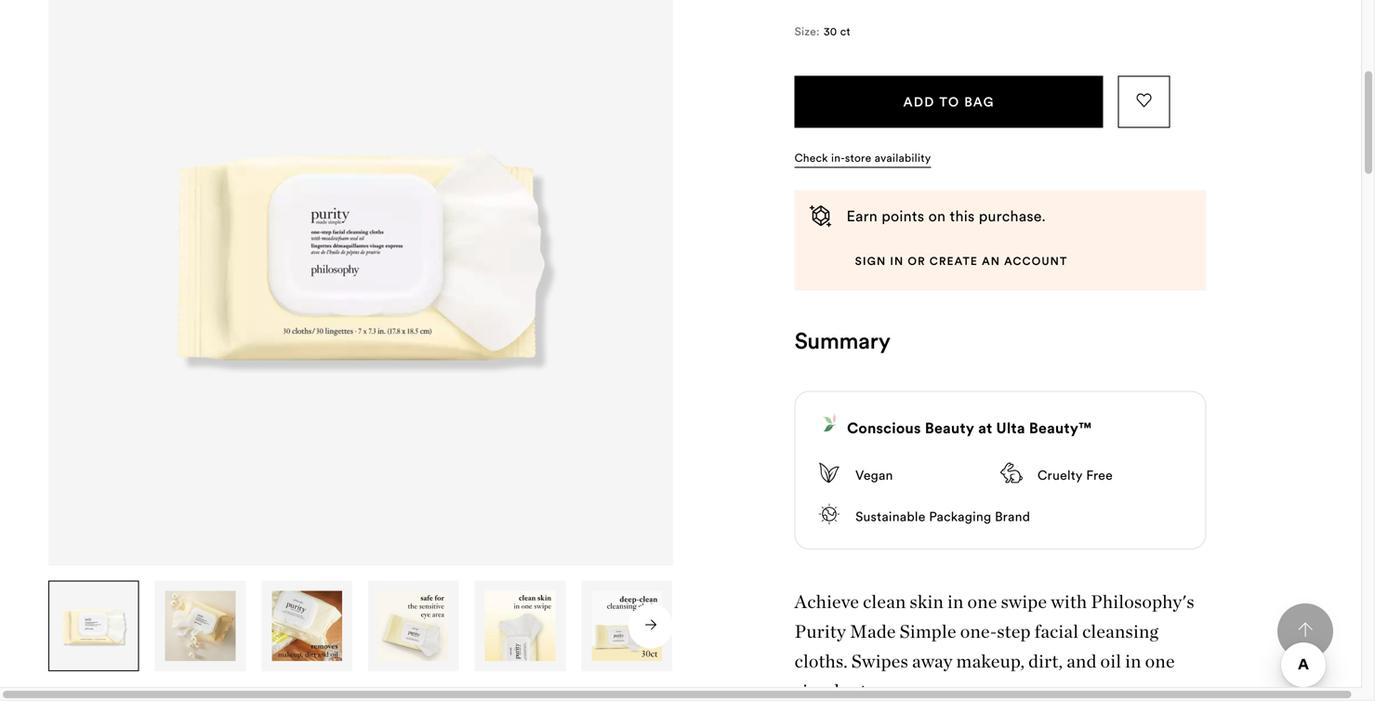 Task type: vqa. For each thing, say whether or not it's contained in the screenshot.
the left through
no



Task type: locate. For each thing, give the bounding box(es) containing it.
philosophy purity made simple one-step facial cleansing cloths #1 image
[[48, 0, 673, 566], [59, 591, 129, 661]]

facial
[[1035, 620, 1079, 643]]

brand
[[995, 508, 1031, 525]]

1 horizontal spatial one
[[1145, 650, 1175, 672]]

in right skin
[[948, 591, 964, 613]]

philosophy purity made simple one-step facial cleansing cloths #6 image
[[592, 591, 662, 661]]

check in-store availability button
[[795, 150, 931, 168]]

an
[[982, 254, 1001, 268]]

store
[[845, 151, 872, 165]]

in right the oil
[[1125, 650, 1142, 672]]

cloths.
[[795, 650, 848, 672]]

account
[[1004, 254, 1068, 268]]

0 vertical spatial philosophy purity made simple one-step facial cleansing cloths #1 image
[[48, 0, 673, 566]]

philosophy purity made simple one-step facial cleansing cloths #5 image
[[485, 591, 555, 661]]

2 vertical spatial in
[[1125, 650, 1142, 672]]

6 / 9 group
[[581, 581, 673, 671]]

one
[[968, 591, 997, 613], [1145, 650, 1175, 672]]

in left or
[[890, 254, 904, 268]]

sign
[[855, 254, 886, 268]]

0 horizontal spatial in
[[890, 254, 904, 268]]

summary
[[795, 327, 891, 355]]

earn points on this purchase.
[[847, 207, 1046, 226]]

in
[[890, 254, 904, 268], [948, 591, 964, 613], [1125, 650, 1142, 672]]

4 / 9 group
[[368, 581, 460, 671]]

create
[[930, 254, 978, 268]]

clean
[[863, 591, 906, 613]]

step
[[997, 620, 1031, 643]]

made
[[850, 620, 896, 643]]

beauty
[[925, 419, 975, 438]]

makeup,
[[956, 650, 1025, 672]]

cruelty free
[[1038, 467, 1113, 483]]

earn
[[847, 207, 878, 226]]

size:
[[795, 24, 820, 38]]

0 vertical spatial one
[[968, 591, 997, 613]]

vegan
[[856, 467, 893, 483]]

in-
[[831, 151, 845, 165]]

2 / 9 group
[[155, 581, 247, 671]]

one up one-
[[968, 591, 997, 613]]

bag
[[965, 93, 995, 110]]

product images carousel region
[[48, 0, 673, 672]]

this
[[950, 207, 975, 226]]

achieve
[[795, 591, 859, 613]]

purchase.
[[979, 207, 1046, 226]]

one right the oil
[[1145, 650, 1175, 672]]

withicon image
[[1137, 93, 1152, 108]]

philosophy's
[[1091, 591, 1195, 613]]

philosophy purity made simple one-step facial cleansing cloths #2 image
[[165, 591, 236, 661]]

at
[[979, 419, 993, 438]]

back to top image
[[1298, 622, 1313, 637]]

1 horizontal spatial in
[[948, 591, 964, 613]]

free
[[1086, 467, 1113, 483]]

add to bag
[[903, 93, 995, 110]]

1 vertical spatial philosophy purity made simple one-step facial cleansing cloths #1 image
[[59, 591, 129, 661]]

3 / 9 group
[[262, 581, 353, 671]]

purity
[[795, 620, 846, 643]]

conscious beauty at ulta beauty™
[[847, 419, 1092, 438]]

beauty™
[[1029, 419, 1092, 438]]

packaging
[[929, 508, 992, 525]]

0 vertical spatial in
[[890, 254, 904, 268]]

skin
[[910, 591, 944, 613]]

add
[[903, 93, 935, 110]]

sustainable packaging brand
[[856, 508, 1031, 525]]

add to bag button
[[795, 76, 1103, 128]]

philosophy purity made simple one-step facial cleansing cloths #1 image inside 1 / 9 group
[[59, 591, 129, 661]]

dirt,
[[1029, 650, 1063, 672]]



Task type: describe. For each thing, give the bounding box(es) containing it.
cruelty
[[1038, 467, 1083, 483]]

sign in or create an account button
[[847, 246, 1076, 276]]

conscious
[[847, 419, 921, 438]]

1 / 9 group
[[48, 581, 140, 671]]

one-
[[960, 620, 997, 643]]

oil
[[1101, 650, 1122, 672]]

to
[[940, 93, 960, 110]]

5 / 9 group
[[475, 581, 567, 671]]

30
[[824, 24, 837, 38]]

or
[[908, 254, 926, 268]]

achieve clean skin in one swipe with philosophy's purity made simple one-step facial cleansing cloths. swipes away makeup, dirt, and oil in one simple step.
[[795, 591, 1195, 701]]

1 vertical spatial one
[[1145, 650, 1175, 672]]

cleansing
[[1082, 620, 1159, 643]]

ct
[[840, 24, 851, 38]]

on
[[929, 207, 946, 226]]

0 horizontal spatial one
[[968, 591, 997, 613]]

availability
[[875, 151, 931, 165]]

1 vertical spatial in
[[948, 591, 964, 613]]

sign in or create an account
[[855, 254, 1068, 268]]

swipe
[[1001, 591, 1047, 613]]

size: 30 ct
[[795, 24, 851, 38]]

ulta
[[996, 419, 1025, 438]]

simple
[[795, 680, 849, 701]]

points
[[882, 207, 925, 226]]

swipes
[[852, 650, 909, 672]]

in inside "button"
[[890, 254, 904, 268]]

and
[[1067, 650, 1097, 672]]

away
[[912, 650, 953, 672]]

sustainable
[[856, 508, 926, 525]]

philosophy purity made simple one-step facial cleansing cloths #3 image
[[272, 591, 342, 661]]

simple
[[900, 620, 957, 643]]

check
[[795, 151, 828, 165]]

with
[[1051, 591, 1087, 613]]

check in-store availability
[[795, 151, 931, 165]]

philosophy purity made simple one-step facial cleansing cloths #4 image
[[378, 591, 449, 661]]

next slide image
[[645, 619, 656, 630]]

2 horizontal spatial in
[[1125, 650, 1142, 672]]

step.
[[853, 680, 890, 701]]



